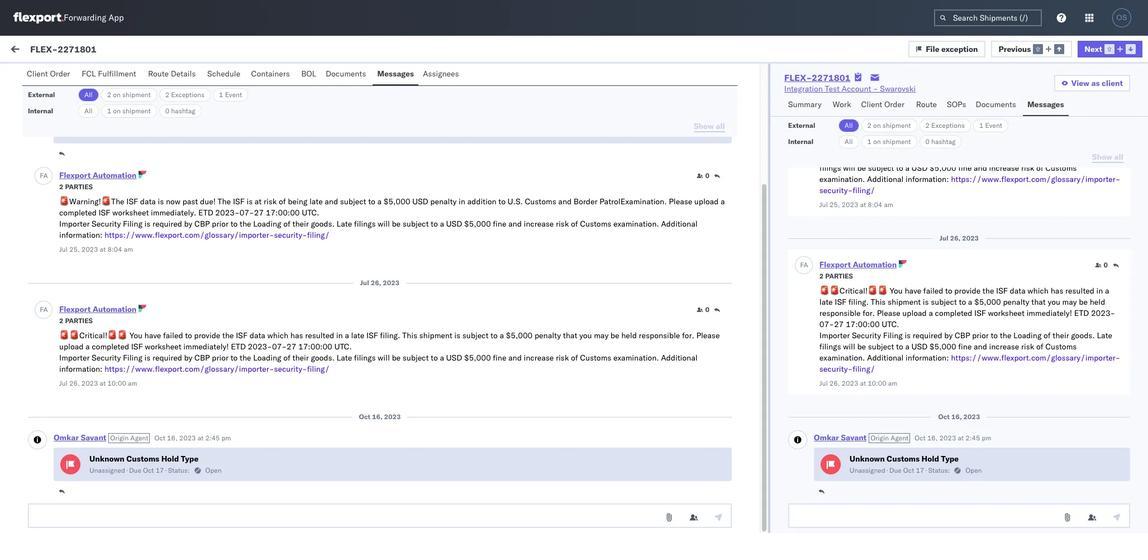 Task type: vqa. For each thing, say whether or not it's contained in the screenshot.
first (0) from the left
yes



Task type: describe. For each thing, give the bounding box(es) containing it.
loading inside 🚨warning!🚨the isf data is now past due! the isf is at risk of being late and subject to a $5,000 usd penalty in addition to u.s. customs and border patrolexamination. please upload a completed isf worksheet immediately. etd 2023-07-27 17:00:00 utc. importer security filing is required by cbp prior to the loading of their goods. late filings will be subject to a usd $5,000 fine and increase risk of customs examination. additional information: https://www.flexport.com/glossary/importer-security-filing/ jul 25, 2023 at 8:04 am
[[253, 219, 281, 229]]

1 down schedule "button"
[[219, 91, 223, 99]]

fine inside importer security filing is required by cbp prior to the loading of their goods. late filings will be subject to a usd $5,000 fine and increase risk of customs examination. additional information: https://www.flexport.com/glossary/importer-security-filing/
[[493, 353, 507, 363]]

25, down importer security
[[830, 201, 840, 209]]

will inside goods. late filings will be subject to a usd $5,000 fine and increase risk of customs examination. additional information:
[[843, 163, 855, 173]]

increase inside importer security filing is required by cbp prior to the loading of their goods. late filings will be subject to a usd $5,000 fine and increase risk of customs examination. additional information: https://www.flexport.com/glossary/importer-security-filing/
[[524, 353, 554, 363]]

1 2023, from the top
[[419, 141, 441, 151]]

u.s.
[[508, 197, 523, 207]]

has for 🚨🚨critical!🚨🚨 you have failed to provide the isf data which has resulted in a late isf filing. this shipment is subject to a $5,000 penalty that you may be held responsible for. please upload a completed isf worksheet immediately! etd 2023-07-27 17:00:00 utc.
[[291, 331, 303, 341]]

all up missing
[[84, 107, 93, 115]]

open for the
[[205, 467, 222, 475]]

3 omkar savant from the top
[[54, 345, 104, 355]]

impact
[[305, 224, 329, 234]]

2 https://www.flexport.com/glossary/importer- security-filing/ from the top
[[820, 353, 1121, 374]]

messages for messages button to the top
[[377, 69, 414, 79]]

1 oct 26, 2023, 2:44 pm pdt from the top
[[390, 286, 490, 296]]

availability
[[263, 286, 306, 296]]

07- inside "🚨🚨critical!🚨🚨 you have failed to provide the isf data which has resulted in a late isf filing. this shipment is subject to a $5,000 penalty that you may be held responsible for. please upload a completed isf worksheet immediately! etd 2023-07-27 17:00:00 utc."
[[272, 342, 287, 352]]

hold for am
[[922, 454, 939, 464]]

0 vertical spatial exceptions
[[171, 91, 205, 99]]

a inside importer security filing is required by cbp prior to the loading of their goods. late filings will be subject to a usd $5,000 fine and increase risk of customs examination. additional information: https://www.flexport.com/glossary/importer-security-filing/
[[440, 353, 444, 363]]

risk inside importer security filing is required by cbp prior to the loading of their goods. late filings will be subject to a usd $5,000 fine and increase risk of customs examination. additional information: https://www.flexport.com/glossary/importer-security-filing/
[[556, 353, 569, 363]]

work button
[[829, 94, 857, 116]]

additional inside goods. late filings will be subject to a usd $5,000 fine and increase risk of customs examination. additional information:
[[867, 174, 904, 184]]

2 oct 26, 2023, 2:44 pm pdt from the top
[[390, 353, 490, 364]]

flexport. image
[[13, 12, 64, 23]]

omkar savant origin agent for 2023
[[814, 433, 909, 443]]

flexport automation for 2023-07-27
[[59, 305, 137, 315]]

information: inside importer security filing is required by cbp prior to the loading of their goods. late filings will be subject to a usd $5,000 fine and increase risk of customs examination. additional information:
[[906, 353, 949, 363]]

file
[[926, 44, 940, 54]]

view as client button
[[1054, 75, 1131, 92]]

1 horizontal spatial delay
[[308, 286, 329, 296]]

data for 🚨🚨critical!🚨🚨 you have failed to provide the isf data which has resulted in a late isf filing. this shipment is subject to a $5,000 penalty that you may be held responsible for. please upload a completed isf worksheet immediately! etd
[[1010, 286, 1026, 296]]

unknown customs hold type for am
[[850, 454, 959, 464]]

app
[[108, 13, 124, 23]]

17:00:00 utc.
[[846, 320, 899, 330]]

appreciate
[[155, 235, 192, 245]]

0 vertical spatial hashtag
[[171, 107, 195, 115]]

have for https://www.flexport.com/glossary/importer- security-filing/
[[905, 286, 922, 296]]

jul 26, 2023 at 10:00 am for https://www.flexport.com/glossary/importer-security-filing/
[[59, 379, 137, 388]]

you for https://www.flexport.com/glossary/importer- security-filing/
[[890, 286, 903, 296]]

terminal
[[198, 286, 230, 296]]

🚨🚨critical!🚨🚨 you have failed to provide the isf data which has resulted in a late isf filing. this shipment is subject to a $5,000 penalty that you may be held responsible for. please upload a completed isf worksheet immediately! etd 2023-07-27 17:00:00 utc.
[[59, 331, 720, 352]]

07- inside "2023- 07-27"
[[820, 320, 834, 330]]

empty
[[368, 70, 390, 80]]

4 flex- 458574 from the top
[[894, 353, 947, 364]]

fine inside 🚨warning!🚨the isf data is now past due! the isf is at risk of being late and subject to a $5,000 usd penalty in addition to u.s. customs and border patrolexamination. please upload a completed isf worksheet immediately. etd 2023-07-27 17:00:00 utc. importer security filing is required by cbp prior to the loading of their goods. late filings will be subject to a usd $5,000 fine and increase risk of customs examination. additional information: https://www.flexport.com/glossary/importer-security-filing/ jul 25, 2023 at 8:04 am
[[493, 219, 507, 229]]

missing
[[89, 116, 118, 126]]

has for the cargo ready date (crd) for container(s)  at thailand warehouse has changed from empty to 2023-07-17.
[[302, 70, 315, 80]]

4 2023, from the top
[[419, 353, 441, 364]]

25, up worksheet
[[156, 97, 166, 105]]

0 horizontal spatial 1 event
[[219, 91, 242, 99]]

may inside the notifying you that your shipment, k & k, devan has been delayed. this often occurs unloading cargo takes longer than expected. please note that this may impact your shipment's final delivery date. we appreciate your understanding and will update you of your shipment as soon
[[288, 224, 303, 234]]

flexport for utc.
[[59, 170, 91, 181]]

cargo inside the notifying you that your shipment, k & k, devan has been delayed. this often occurs unloading cargo takes longer than expected. please note that this may impact your shipment's final delivery date. we appreciate your understanding and will update you of your shipment as soon
[[92, 224, 111, 234]]

k
[[179, 213, 184, 223]]

3 2023, from the top
[[419, 286, 441, 296]]

1 pm from the top
[[462, 141, 474, 151]]

unknown for at
[[850, 454, 885, 464]]

2 oct 26, 2023, 2:45 pm pdt from the top
[[390, 214, 490, 224]]

being
[[288, 197, 307, 207]]

filings inside goods. late filings will be subject to a usd $5,000 fine and increase risk of customs examination. additional information:
[[820, 163, 841, 173]]

2 vertical spatial external
[[788, 121, 816, 130]]

jul 26, 2023 for the cargo ready date (crd) for container(s)  at thailand warehouse has changed from empty to 2023-07-17.
[[360, 279, 400, 287]]

security- inside 🚨warning!🚨the isf data is now past due! the isf is at risk of being late and subject to a $5,000 usd penalty in addition to u.s. customs and border patrolexamination. please upload a completed isf worksheet immediately. etd 2023-07-27 17:00:00 utc. importer security filing is required by cbp prior to the loading of their goods. late filings will be subject to a usd $5,000 fine and increase risk of customs examination. additional information: https://www.flexport.com/glossary/importer-security-filing/ jul 25, 2023 at 8:04 am
[[274, 230, 307, 240]]

security- inside importer security filing is required by cbp prior to the loading of their goods. late filings will be subject to a usd $5,000 fine and increase risk of customs examination. additional information: https://www.flexport.com/glossary/importer-security-filing/
[[274, 364, 307, 374]]

4 resize handle column header from the left
[[1128, 93, 1142, 390]]

route details
[[148, 69, 196, 79]]

0 horizontal spatial delay
[[146, 140, 167, 150]]

loading for importer security filing is required by cbp prior to the loading of their goods. late filings will be subject to a usd $5,000 fine and increase risk of customs examination. additional information: https://www.flexport.com/glossary/importer-security-filing/
[[253, 353, 281, 363]]

increase inside importer security filing is required by cbp prior to the loading of their goods. late filings will be subject to a usd $5,000 fine and increase risk of customs examination. additional information:
[[989, 342, 1019, 352]]

a for 2023- 07-27
[[804, 261, 808, 269]]

test
[[825, 84, 840, 94]]

you for https://www.flexport.com/glossary/importer-security-filing/
[[130, 331, 142, 341]]

1 horizontal spatial event
[[986, 121, 1003, 130]]

jul 26, 2023 for jul 25, 2023 at 8:04 am
[[940, 234, 979, 243]]

schedule inside schedule "button"
[[207, 69, 240, 79]]

goods. inside 🚨warning!🚨the isf data is now past due! the isf is at risk of being late and subject to a $5,000 usd penalty in addition to u.s. customs and border patrolexamination. please upload a completed isf worksheet immediately. etd 2023-07-27 17:00:00 utc. importer security filing is required by cbp prior to the loading of their goods. late filings will be subject to a usd $5,000 fine and increase risk of customs examination. additional information: https://www.flexport.com/glossary/importer-security-filing/ jul 25, 2023 at 8:04 am
[[311, 219, 335, 229]]

import work button
[[79, 36, 132, 66]]

recovery)
[[95, 286, 135, 296]]

containers button
[[247, 64, 297, 86]]

takes
[[113, 224, 132, 234]]

filing for importer security filing is required by cbp prior to the loading of their goods. late filings will be subject to a usd $5,000 fine and increase risk of customs examination. additional information: https://www.flexport.com/glossary/importer-security-filing/
[[123, 353, 142, 363]]

which for 2023-07-27
[[267, 331, 288, 341]]

0 vertical spatial the
[[54, 70, 67, 80]]

2 parties button for 2023-07-27
[[59, 316, 93, 326]]

importer security
[[820, 152, 881, 162]]

1 pdt from the top
[[476, 141, 490, 151]]

examination. inside importer security filing is required by cbp prior to the loading of their goods. late filings will be subject to a usd $5,000 fine and increase risk of customs examination. additional information:
[[820, 353, 865, 363]]

assignees button
[[419, 64, 466, 86]]

next button
[[1078, 41, 1143, 57]]

1 horizontal spatial documents
[[976, 99, 1016, 110]]

0 vertical spatial warehouse
[[260, 70, 300, 80]]

be inside goods. late filings will be subject to a usd $5,000 fine and increase risk of customs examination. additional information:
[[857, 163, 866, 173]]

this is a great deal and with this
[[34, 163, 148, 173]]

of inside the notifying you that your shipment, k & k, devan has been delayed. this often occurs unloading cargo takes longer than expected. please note that this may impact your shipment's final delivery date. we appreciate your understanding and will update you of your shipment as soon
[[58, 246, 65, 257]]

and inside importer security filing is required by cbp prior to the loading of their goods. late filings will be subject to a usd $5,000 fine and increase risk of customs examination. additional information:
[[974, 342, 987, 352]]

2023- inside "🚨🚨critical!🚨🚨 you have failed to provide the isf data which has resulted in a late isf filing. this shipment is subject to a $5,000 penalty that you may be held responsible for. please upload a completed isf worksheet immediately! etd 2023-07-27 17:00:00 utc."
[[248, 342, 272, 352]]

17:00:00 inside 🚨warning!🚨the isf data is now past due! the isf is at risk of being late and subject to a $5,000 usd penalty in addition to u.s. customs and border patrolexamination. please upload a completed isf worksheet immediately. etd 2023-07-27 17:00:00 utc. importer security filing is required by cbp prior to the loading of their goods. late filings will be subject to a usd $5,000 fine and increase risk of customs examination. additional information: https://www.flexport.com/glossary/importer-security-filing/ jul 25, 2023 at 8:04 am
[[266, 208, 300, 218]]

2023 inside 🚨warning!🚨the isf data is now past due! the isf is at risk of being late and subject to a $5,000 usd penalty in addition to u.s. customs and border patrolexamination. please upload a completed isf worksheet immediately. etd 2023-07-27 17:00:00 utc. importer security filing is required by cbp prior to the loading of their goods. late filings will be subject to a usd $5,000 fine and increase risk of customs examination. additional information: https://www.flexport.com/glossary/importer-security-filing/ jul 25, 2023 at 8:04 am
[[81, 245, 98, 254]]

$5,000 inside goods. late filings will be subject to a usd $5,000 fine and increase risk of customs examination. additional information:
[[930, 163, 956, 173]]

unassigned due jul 25
[[89, 129, 161, 137]]

additional inside importer security filing is required by cbp prior to the loading of their goods. late filings will be subject to a usd $5,000 fine and increase risk of customs examination. additional information:
[[867, 353, 904, 363]]

and inside the notifying you that your shipment, k & k, devan has been delayed. this often occurs unloading cargo takes longer than expected. please note that this may impact your shipment's final delivery date. we appreciate your understanding and will update you of your shipment as soon
[[265, 235, 278, 245]]

integration test account - swarovski link
[[785, 83, 916, 94]]

has for 🚨🚨critical!🚨🚨 you have failed to provide the isf data which has resulted in a late isf filing. this shipment is subject to a $5,000 penalty that you may be held responsible for. please upload a completed isf worksheet immediately! etd
[[1051, 286, 1064, 296]]

omkar savant button for 25,
[[814, 433, 867, 443]]

schedule button
[[203, 64, 247, 86]]

1 vertical spatial 1 event
[[980, 121, 1003, 130]]

os button
[[1109, 5, 1135, 31]]

may for 🚨🚨critical!🚨🚨 you have failed to provide the isf data which has resulted in a late isf filing. this shipment is subject to a $5,000 penalty that you may be held responsible for. please upload a completed isf worksheet immediately! etd 2023-07-27 17:00:00 utc.
[[594, 331, 609, 341]]

(0) for internal (0)
[[104, 71, 119, 81]]

2 2023, from the top
[[419, 214, 441, 224]]

will inside 🚨warning!🚨the isf data is now past due! the isf is at risk of being late and subject to a $5,000 usd penalty in addition to u.s. customs and border patrolexamination. please upload a completed isf worksheet immediately. etd 2023-07-27 17:00:00 utc. importer security filing is required by cbp prior to the loading of their goods. late filings will be subject to a usd $5,000 fine and increase risk of customs examination. additional information: https://www.flexport.com/glossary/importer-security-filing/ jul 25, 2023 at 8:04 am
[[378, 219, 390, 229]]

🚨warning!🚨the isf data is now past due! the isf is at risk of being late and subject to a $5,000 usd penalty in addition to u.s. customs and border patrolexamination. please upload a completed isf worksheet immediately. etd 2023-07-27 17:00:00 utc. importer security filing is required by cbp prior to the loading of their goods. late filings will be subject to a usd $5,000 fine and increase risk of customs examination. additional information: https://www.flexport.com/glossary/importer-security-filing/ jul 25, 2023 at 8:04 am
[[59, 197, 725, 254]]

hold for for
[[161, 454, 179, 464]]

type for am
[[941, 454, 959, 464]]

data for 🚨🚨critical!🚨🚨 you have failed to provide the isf data which has resulted in a late isf filing. this shipment is subject to a $5,000 penalty that you may be held responsible for. please upload a completed isf worksheet immediately! etd 2023-07-27 17:00:00 utc.
[[250, 331, 265, 341]]

details
[[171, 69, 196, 79]]

cbp for importer security filing is required by cbp prior to the loading of their goods. late filings will be subject to a usd $5,000 fine and increase risk of customs examination. additional information: https://www.flexport.com/glossary/importer-security-filing/
[[195, 353, 210, 363]]

is inside 🚨🚨critical!🚨🚨 you have failed to provide the isf data which has resulted in a late isf filing. this shipment is subject to a $5,000 penalty that you may be held responsible for. please upload a completed isf worksheet immediately! etd
[[923, 297, 929, 307]]

0 vertical spatial 2 on shipment
[[107, 91, 151, 99]]

their inside 🚨warning!🚨the isf data is now past due! the isf is at risk of being late and subject to a $5,000 usd penalty in addition to u.s. customs and border patrolexamination. please upload a completed isf worksheet immediately. etd 2023-07-27 17:00:00 utc. importer security filing is required by cbp prior to the loading of their goods. late filings will be subject to a usd $5,000 fine and increase risk of customs examination. additional information: https://www.flexport.com/glossary/importer-security-filing/ jul 25, 2023 at 8:04 am
[[293, 219, 309, 229]]

previous
[[999, 44, 1031, 54]]

be inside 🚨warning!🚨the isf data is now past due! the isf is at risk of being late and subject to a $5,000 usd penalty in addition to u.s. customs and border patrolexamination. please upload a completed isf worksheet immediately. etd 2023-07-27 17:00:00 utc. importer security filing is required by cbp prior to the loading of their goods. late filings will be subject to a usd $5,000 fine and increase risk of customs examination. additional information: https://www.flexport.com/glossary/importer-security-filing/ jul 25, 2023 at 8:04 am
[[392, 219, 401, 229]]

late inside importer security filing is required by cbp prior to the loading of their goods. late filings will be subject to a usd $5,000 fine and increase risk of customs examination. additional information:
[[1097, 331, 1113, 341]]

the inside importer security filing is required by cbp prior to the loading of their goods. late filings will be subject to a usd $5,000 fine and increase risk of customs examination. additional information: https://www.flexport.com/glossary/importer-security-filing/
[[240, 353, 251, 363]]

0 vertical spatial this
[[135, 163, 148, 173]]

0 horizontal spatial 1 on shipment
[[107, 107, 151, 115]]

import work
[[84, 46, 128, 56]]

loading for importer security filing is required by cbp prior to the loading of their goods. late filings will be subject to a usd $5,000 fine and increase risk of customs examination. additional information:
[[1014, 331, 1042, 341]]

containers
[[251, 69, 290, 79]]

be inside "🚨🚨critical!🚨🚨 you have failed to provide the isf data which has resulted in a late isf filing. this shipment is subject to a $5,000 penalty that you may be held responsible for. please upload a completed isf worksheet immediately! etd 2023-07-27 17:00:00 utc."
[[611, 331, 619, 341]]

filings inside importer security filing is required by cbp prior to the loading of their goods. late filings will be subject to a usd $5,000 fine and increase risk of customs examination. additional information: https://www.flexport.com/glossary/importer-security-filing/
[[354, 353, 376, 363]]

expected.
[[177, 224, 211, 234]]

jul 26, 2023 at 10:00 am for https://www.flexport.com/glossary/importer- security-filing/
[[820, 379, 898, 388]]

integration test account - swarovski
[[785, 84, 916, 94]]

that inside 🚨🚨critical!🚨🚨 you have failed to provide the isf data which has resulted in a late isf filing. this shipment is subject to a $5,000 penalty that you may be held responsible for. please upload a completed isf worksheet immediately! etd
[[1032, 297, 1046, 307]]

shipment inside the notifying you that your shipment, k & k, devan has been delayed. this often occurs unloading cargo takes longer than expected. please note that this may impact your shipment's final delivery date. we appreciate your understanding and will update you of your shipment as soon
[[84, 246, 117, 257]]

sops
[[947, 99, 966, 110]]

list
[[164, 71, 178, 81]]

0 vertical spatial 2 exceptions
[[165, 91, 205, 99]]

usd inside importer security filing is required by cbp prior to the loading of their goods. late filings will be subject to a usd $5,000 fine and increase risk of customs examination. additional information: https://www.flexport.com/glossary/importer-security-filing/
[[446, 353, 462, 363]]

2023- inside 🚨warning!🚨the isf data is now past due! the isf is at risk of being late and subject to a $5,000 usd penalty in addition to u.s. customs and border patrolexamination. please upload a completed isf worksheet immediately. etd 2023-07-27 17:00:00 utc. importer security filing is required by cbp prior to the loading of their goods. late filings will be subject to a usd $5,000 fine and increase risk of customs examination. additional information: https://www.flexport.com/glossary/importer-security-filing/ jul 25, 2023 at 8:04 am
[[215, 208, 240, 218]]

2 parties for 2023-07-27
[[59, 317, 93, 325]]

external (0) button
[[13, 66, 70, 88]]

subject inside 🚨🚨critical!🚨🚨 you have failed to provide the isf data which has resulted in a late isf filing. this shipment is subject to a $5,000 penalty that you may be held responsible for. please upload a completed isf worksheet immediately! etd
[[931, 297, 957, 307]]

subject inside importer security filing is required by cbp prior to the loading of their goods. late filings will be subject to a usd $5,000 fine and increase risk of customs examination. additional information:
[[868, 342, 894, 352]]

often
[[310, 213, 328, 223]]

work inside button
[[833, 99, 851, 110]]

7:26
[[194, 56, 208, 65]]

1 vertical spatial 8:04
[[868, 201, 883, 209]]

shipment inside "🚨🚨critical!🚨🚨 you have failed to provide the isf data which has resulted in a late isf filing. this shipment is subject to a $5,000 penalty that you may be held responsible for. please upload a completed isf worksheet immediately! etd 2023-07-27 17:00:00 utc."
[[419, 331, 452, 341]]

4 458574 from the top
[[918, 353, 947, 364]]

0 vertical spatial 2271801
[[58, 43, 96, 54]]

devan
[[121, 140, 144, 150]]

1 vertical spatial external
[[28, 91, 55, 99]]

date
[[112, 70, 128, 80]]

goods. inside goods. late filings will be subject to a usd $5,000 fine and increase risk of customs examination. additional information:
[[1071, 152, 1095, 162]]

type for for
[[181, 454, 199, 464]]

now
[[166, 197, 181, 207]]

immediately! for 2023-07-27
[[183, 342, 229, 352]]

2 parties button for utc.
[[59, 182, 93, 192]]

fine inside importer security filing is required by cbp prior to the loading of their goods. late filings will be subject to a usd $5,000 fine and increase risk of customs examination. additional information:
[[959, 342, 972, 352]]

2 pdt from the top
[[476, 214, 490, 224]]

a inside goods. late filings will be subject to a usd $5,000 fine and increase risk of customs examination. additional information:
[[906, 163, 910, 173]]

all down internal (0) button at the top
[[84, 91, 93, 99]]

0 vertical spatial flex-2271801
[[30, 43, 96, 54]]

prior for importer security filing is required by cbp prior to the loading of their goods. late filings will be subject to a usd $5,000 fine and increase risk of customs examination. additional information:
[[972, 331, 989, 341]]

unknown for date
[[89, 454, 125, 464]]

1 horizontal spatial 1 on shipment
[[868, 137, 911, 146]]

patrolexamination.
[[600, 197, 667, 207]]

exception: (air recovery) schedule delay: terminal - cargo availability delay
[[35, 286, 329, 296]]

penalty inside 🚨warning!🚨the isf data is now past due! the isf is at risk of being late and subject to a $5,000 usd penalty in addition to u.s. customs and border patrolexamination. please upload a completed isf worksheet immediately. etd 2023-07-27 17:00:00 utc. importer security filing is required by cbp prior to the loading of their goods. late filings will be subject to a usd $5,000 fine and increase risk of customs examination. additional information: https://www.flexport.com/glossary/importer-security-filing/ jul 25, 2023 at 8:04 am
[[430, 197, 457, 207]]

1 horizontal spatial 8:04
[[194, 97, 208, 105]]

delivery
[[92, 235, 119, 245]]

agent for for
[[130, 434, 148, 443]]

0 horizontal spatial cargo
[[69, 70, 88, 80]]

Search Shipments (/) text field
[[934, 10, 1042, 26]]

0 for 2023- 07-27
[[1104, 261, 1108, 269]]

filing/ inside importer security filing is required by cbp prior to the loading of their goods. late filings will be subject to a usd $5,000 fine and increase risk of customs examination. additional information: https://www.flexport.com/glossary/importer-security-filing/
[[307, 364, 330, 374]]

2 458574 from the top
[[918, 214, 947, 224]]

past
[[183, 197, 198, 207]]

1 horizontal spatial exceptions
[[932, 121, 965, 130]]

this inside the notifying you that your shipment, k & k, devan has been delayed. this often occurs unloading cargo takes longer than expected. please note that this may impact your shipment's final delivery date. we appreciate your understanding and will update you of your shipment as soon
[[293, 213, 308, 223]]

cargo
[[239, 286, 261, 296]]

immediately.
[[151, 208, 196, 218]]

forwarding app
[[64, 13, 124, 23]]

2 https://www.flexport.com/glossary/importer- security-filing/ link from the top
[[820, 353, 1121, 374]]

(0) for external (0)
[[49, 71, 64, 81]]

1 up importer security
[[868, 137, 872, 146]]

1 omkar savant from the top
[[54, 121, 104, 131]]

07- inside 🚨warning!🚨the isf data is now past due! the isf is at risk of being late and subject to a $5,000 usd penalty in addition to u.s. customs and border patrolexamination. please upload a completed isf worksheet immediately. etd 2023-07-27 17:00:00 utc. importer security filing is required by cbp prior to the loading of their goods. late filings will be subject to a usd $5,000 fine and increase risk of customs examination. additional information: https://www.flexport.com/glossary/importer-security-filing/ jul 25, 2023 at 8:04 am
[[240, 208, 254, 218]]

1 horizontal spatial hashtag
[[932, 137, 956, 146]]

2 parties for 2023- 07-27
[[820, 272, 853, 281]]

utc. inside "🚨🚨critical!🚨🚨 you have failed to provide the isf data which has resulted in a late isf filing. this shipment is subject to a $5,000 penalty that you may be held responsible for. please upload a completed isf worksheet immediately! etd 2023-07-27 17:00:00 utc."
[[334, 342, 352, 352]]

item/shipment
[[936, 97, 982, 105]]

1 https://www.flexport.com/glossary/importer- security-filing/ from the top
[[820, 174, 1121, 196]]

penalty for 🚨🚨critical!🚨🚨 you have failed to provide the isf data which has resulted in a late isf filing. this shipment is subject to a $5,000 penalty that you may be held responsible for. please upload a completed isf worksheet immediately! etd 2023-07-27 17:00:00 utc.
[[535, 331, 561, 341]]

shipment,
[[141, 213, 177, 223]]

1 horizontal spatial messages button
[[1023, 94, 1069, 116]]

missing isf worksheet
[[89, 116, 174, 126]]

summary button
[[784, 94, 829, 116]]

f a for utc.
[[40, 171, 48, 180]]

flexport automation for 2023- 07-27
[[820, 260, 897, 270]]

etd inside 🚨warning!🚨the isf data is now past due! the isf is at risk of being late and subject to a $5,000 usd penalty in addition to u.s. customs and border patrolexamination. please upload a completed isf worksheet immediately. etd 2023-07-27 17:00:00 utc. importer security filing is required by cbp prior to the loading of their goods. late filings will be subject to a usd $5,000 fine and increase risk of customs examination. additional information: https://www.flexport.com/glossary/importer-security-filing/ jul 25, 2023 at 8:04 am
[[198, 208, 213, 218]]

1 vertical spatial client order button
[[857, 94, 912, 116]]

3 pm from the top
[[462, 286, 474, 296]]

status: for jul
[[928, 467, 950, 475]]

deal
[[85, 163, 100, 173]]

f for 2023-07-27
[[40, 305, 43, 314]]

1 vertical spatial warehouse
[[77, 140, 119, 150]]

exception
[[942, 44, 978, 54]]

late for 🚨🚨critical!🚨🚨 you have failed to provide the isf data which has resulted in a late isf filing. this shipment is subject to a $5,000 penalty that you may be held responsible for. please upload a completed isf worksheet immediately! etd
[[820, 297, 833, 307]]

8:04 inside 🚨warning!🚨the isf data is now past due! the isf is at risk of being late and subject to a $5,000 usd penalty in addition to u.s. customs and border patrolexamination. please upload a completed isf worksheet immediately. etd 2023-07-27 17:00:00 utc. importer security filing is required by cbp prior to the loading of their goods. late filings will be subject to a usd $5,000 fine and increase risk of customs examination. additional information: https://www.flexport.com/glossary/importer-security-filing/ jul 25, 2023 at 8:04 am
[[108, 245, 122, 254]]

please inside 🚨🚨critical!🚨🚨 you have failed to provide the isf data which has resulted in a late isf filing. this shipment is subject to a $5,000 penalty that you may be held responsible for. please upload a completed isf worksheet immediately! etd
[[877, 308, 901, 319]]

worksheet inside 🚨warning!🚨the isf data is now past due! the isf is at risk of being late and subject to a $5,000 usd penalty in addition to u.s. customs and border patrolexamination. please upload a completed isf worksheet immediately. etd 2023-07-27 17:00:00 utc. importer security filing is required by cbp prior to the loading of their goods. late filings will be subject to a usd $5,000 fine and increase risk of customs examination. additional information: https://www.flexport.com/glossary/importer-security-filing/ jul 25, 2023 at 8:04 am
[[112, 208, 149, 218]]

fcl
[[82, 69, 96, 79]]

order for client order button to the left
[[50, 69, 70, 79]]

late inside importer security filing is required by cbp prior to the loading of their goods. late filings will be subject to a usd $5,000 fine and increase risk of customs examination. additional information: https://www.flexport.com/glossary/importer-security-filing/
[[337, 353, 352, 363]]

addition
[[467, 197, 497, 207]]

work for related
[[920, 97, 935, 105]]

2023- 07-27
[[820, 308, 1116, 330]]

notifying
[[60, 213, 91, 223]]

route details button
[[144, 64, 203, 86]]

this inside the notifying you that your shipment, k & k, devan has been delayed. this often occurs unloading cargo takes longer than expected. please note that this may impact your shipment's final delivery date. we appreciate your understanding and will update you of your shipment as soon
[[273, 224, 286, 234]]

origin for (crd)
[[110, 434, 129, 443]]

0 horizontal spatial jul 25, 2023 at 8:04 am
[[146, 97, 219, 105]]

oct 16, 2023 at 2:45 pm for for
[[154, 434, 231, 443]]

sops button
[[943, 94, 972, 116]]

1 vertical spatial 17:00:00
[[846, 320, 880, 330]]

security inside 🚨warning!🚨the isf data is now past due! the isf is at risk of being late and subject to a $5,000 usd penalty in addition to u.s. customs and border patrolexamination. please upload a completed isf worksheet immediately. etd 2023-07-27 17:00:00 utc. importer security filing is required by cbp prior to the loading of their goods. late filings will be subject to a usd $5,000 fine and increase risk of customs examination. additional information: https://www.flexport.com/glossary/importer-security-filing/ jul 25, 2023 at 8:04 am
[[92, 219, 121, 229]]

be inside importer security filing is required by cbp prior to the loading of their goods. late filings will be subject to a usd $5,000 fine and increase risk of customs examination. additional information:
[[857, 342, 866, 352]]

jul inside 🚨warning!🚨the isf data is now past due! the isf is at risk of being late and subject to a $5,000 usd penalty in addition to u.s. customs and border patrolexamination. please upload a completed isf worksheet immediately. etd 2023-07-27 17:00:00 utc. importer security filing is required by cbp prior to the loading of their goods. late filings will be subject to a usd $5,000 fine and increase risk of customs examination. additional information: https://www.flexport.com/glossary/importer-security-filing/ jul 25, 2023 at 8:04 am
[[59, 245, 68, 254]]

you inside "🚨🚨critical!🚨🚨 you have failed to provide the isf data which has resulted in a late isf filing. this shipment is subject to a $5,000 penalty that you may be held responsible for. please upload a completed isf worksheet immediately! etd 2023-07-27 17:00:00 utc."
[[580, 331, 592, 341]]

1 458574 from the top
[[918, 141, 947, 151]]

the inside "🚨🚨critical!🚨🚨 you have failed to provide the isf data which has resulted in a late isf filing. this shipment is subject to a $5,000 penalty that you may be held responsible for. please upload a completed isf worksheet immediately! etd 2023-07-27 17:00:00 utc."
[[222, 331, 234, 341]]

message list
[[130, 71, 178, 81]]

next
[[1085, 44, 1103, 54]]

oct 16, 2023 for jul 25, 2023 at 8:04 am
[[939, 413, 980, 421]]

late inside goods. late filings will be subject to a usd $5,000 fine and increase risk of customs examination. additional information:
[[1097, 152, 1113, 162]]

25, up for
[[156, 56, 166, 65]]

integration
[[785, 84, 823, 94]]

1 vertical spatial utc.
[[882, 320, 899, 330]]

0 vertical spatial 0 hashtag
[[165, 107, 195, 115]]

for
[[158, 70, 167, 80]]

https://www.flexport.com/glossary/importer- inside 🚨warning!🚨the isf data is now past due! the isf is at risk of being late and subject to a $5,000 usd penalty in addition to u.s. customs and border patrolexamination. please upload a completed isf worksheet immediately. etd 2023-07-27 17:00:00 utc. importer security filing is required by cbp prior to the loading of their goods. late filings will be subject to a usd $5,000 fine and increase risk of customs examination. additional information: https://www.flexport.com/glossary/importer-security-filing/ jul 25, 2023 at 8:04 am
[[105, 230, 274, 240]]

fine inside goods. late filings will be subject to a usd $5,000 fine and increase risk of customs examination. additional information:
[[959, 163, 972, 173]]

ready
[[90, 70, 110, 80]]

$5,000 inside "🚨🚨critical!🚨🚨 you have failed to provide the isf data which has resulted in a late isf filing. this shipment is subject to a $5,000 penalty that you may be held responsible for. please upload a completed isf worksheet immediately! etd 2023-07-27 17:00:00 utc."
[[506, 331, 533, 341]]

0 vertical spatial documents button
[[321, 64, 373, 86]]

fulfillment
[[98, 69, 136, 79]]

importer security filing is required by cbp prior to the loading of their goods. late filings will be subject to a usd $5,000 fine and increase risk of customs examination. additional information: https://www.flexport.com/glossary/importer-security-filing/
[[59, 353, 698, 374]]

immediately! for 2023- 07-27
[[1027, 308, 1072, 319]]

increase inside goods. late filings will be subject to a usd $5,000 fine and increase risk of customs examination. additional information:
[[989, 163, 1019, 173]]

25, inside 🚨warning!🚨the isf data is now past due! the isf is at risk of being late and subject to a $5,000 usd penalty in addition to u.s. customs and border patrolexamination. please upload a completed isf worksheet immediately. etd 2023-07-27 17:00:00 utc. importer security filing is required by cbp prior to the loading of their goods. late filings will be subject to a usd $5,000 fine and increase risk of customs examination. additional information: https://www.flexport.com/glossary/importer-security-filing/ jul 25, 2023 at 8:04 am
[[69, 245, 80, 254]]

0 button for 🚨🚨critical!🚨🚨 you have failed to provide the isf data which has resulted in a late isf filing. this shipment is subject to a $5,000 penalty that you may be held responsible for. please upload a completed isf worksheet immediately! etd 2023-07-27 17:00:00 utc.
[[697, 306, 710, 315]]

soon
[[129, 246, 147, 257]]

goods. late filings will be subject to a usd $5,000 fine and increase risk of customs examination. additional information:
[[820, 152, 1113, 184]]

k,
[[193, 213, 201, 223]]

message for message list
[[130, 71, 163, 81]]

be inside 🚨🚨critical!🚨🚨 you have failed to provide the isf data which has resulted in a late isf filing. this shipment is subject to a $5,000 penalty that you may be held responsible for. please upload a completed isf worksheet immediately! etd
[[1079, 297, 1088, 307]]

you inside 🚨🚨critical!🚨🚨 you have failed to provide the isf data which has resulted in a late isf filing. this shipment is subject to a $5,000 penalty that you may be held responsible for. please upload a completed isf worksheet immediately! etd
[[1048, 297, 1061, 307]]

importer security filing is required by cbp prior to the loading of their goods. late filings will be subject to a usd $5,000 fine and increase risk of customs examination. additional information:
[[820, 331, 1113, 363]]

completed for 🚨🚨critical!🚨🚨 you have failed to provide the isf data which has resulted in a late isf filing. this shipment is subject to a $5,000 penalty that you may be held responsible for. please upload a completed isf worksheet immediately! etd 2023-07-27 17:00:00 utc.
[[92, 342, 129, 352]]

1 vertical spatial 2 exceptions
[[926, 121, 965, 130]]

file exception
[[926, 44, 978, 54]]

date.
[[121, 235, 139, 245]]

shipment inside 🚨🚨critical!🚨🚨 you have failed to provide the isf data which has resulted in a late isf filing. this shipment is subject to a $5,000 penalty that you may be held responsible for. please upload a completed isf worksheet immediately! etd
[[888, 297, 921, 307]]

fcl fulfillment button
[[77, 64, 144, 86]]

flex-2271801 link
[[785, 72, 851, 83]]

1 horizontal spatial 2 on shipment
[[868, 121, 911, 130]]

0 horizontal spatial client order button
[[22, 64, 77, 86]]

that inside "🚨🚨critical!🚨🚨 you have failed to provide the isf data which has resulted in a late isf filing. this shipment is subject to a $5,000 penalty that you may be held responsible for. please upload a completed isf worksheet immediately! etd 2023-07-27 17:00:00 utc."
[[563, 331, 577, 341]]

resulted for 2023-07-27
[[305, 331, 334, 341]]

os
[[1117, 13, 1128, 22]]

will inside the notifying you that your shipment, k & k, devan has been delayed. this often occurs unloading cargo takes longer than expected. please note that this may impact your shipment's final delivery date. we appreciate your understanding and will update you of your shipment as soon
[[280, 235, 293, 245]]

1 vertical spatial 2271801
[[812, 72, 851, 83]]

in for 🚨🚨critical!🚨🚨 you have failed to provide the isf data which has resulted in a late isf filing. this shipment is subject to a $5,000 penalty that you may be held responsible for. please upload a completed isf worksheet immediately! etd
[[1097, 286, 1103, 296]]

pm for am
[[982, 434, 992, 443]]

completed inside 🚨warning!🚨the isf data is now past due! the isf is at risk of being late and subject to a $5,000 usd penalty in addition to u.s. customs and border patrolexamination. please upload a completed isf worksheet immediately. etd 2023-07-27 17:00:00 utc. importer security filing is required by cbp prior to the loading of their goods. late filings will be subject to a usd $5,000 fine and increase risk of customs examination. additional information: https://www.flexport.com/glossary/importer-security-filing/ jul 25, 2023 at 8:04 am
[[59, 208, 97, 218]]

3 resize handle column header from the left
[[876, 93, 889, 390]]

than
[[158, 224, 175, 234]]

work inside button
[[109, 46, 128, 56]]

note
[[239, 224, 255, 234]]

1 horizontal spatial jul 25, 2023 at 8:04 am
[[820, 201, 894, 209]]

great
[[65, 163, 83, 173]]

etd for 🚨🚨critical!🚨🚨 you have failed to provide the isf data which has resulted in a late isf filing. this shipment is subject to a $5,000 penalty that you may be held responsible for. please upload a completed isf worksheet immediately! etd
[[1074, 308, 1089, 319]]

this inside "🚨🚨critical!🚨🚨 you have failed to provide the isf data which has resulted in a late isf filing. this shipment is subject to a $5,000 penalty that you may be held responsible for. please upload a completed isf worksheet immediately! etd 2023-07-27 17:00:00 utc."
[[402, 331, 417, 341]]

additional inside 🚨warning!🚨the isf data is now past due! the isf is at risk of being late and subject to a $5,000 usd penalty in addition to u.s. customs and border patrolexamination. please upload a completed isf worksheet immediately. etd 2023-07-27 17:00:00 utc. importer security filing is required by cbp prior to the loading of their goods. late filings will be subject to a usd $5,000 fine and increase risk of customs examination. additional information: https://www.flexport.com/glossary/importer-security-filing/ jul 25, 2023 at 8:04 am
[[661, 219, 698, 229]]

oct 16, 2023 for the cargo ready date (crd) for container(s)  at thailand warehouse has changed from empty to 2023-07-17.
[[359, 413, 401, 421]]

failed for 2023-07-27
[[163, 331, 183, 341]]

&
[[186, 213, 191, 223]]

is inside "🚨🚨critical!🚨🚨 you have failed to provide the isf data which has resulted in a late isf filing. this shipment is subject to a $5,000 penalty that you may be held responsible for. please upload a completed isf worksheet immediately! etd 2023-07-27 17:00:00 utc."
[[455, 331, 461, 341]]

risk inside goods. late filings will be subject to a usd $5,000 fine and increase risk of customs examination. additional information:
[[1021, 163, 1035, 173]]

work for my
[[32, 43, 61, 59]]

27 inside "🚨🚨critical!🚨🚨 you have failed to provide the isf data which has resulted in a late isf filing. this shipment is subject to a $5,000 penalty that you may be held responsible for. please upload a completed isf worksheet immediately! etd 2023-07-27 17:00:00 utc."
[[287, 342, 296, 352]]

1 horizontal spatial flex-2271801
[[785, 72, 851, 83]]



Task type: locate. For each thing, give the bounding box(es) containing it.
may inside "🚨🚨critical!🚨🚨 you have failed to provide the isf data which has resulted in a late isf filing. this shipment is subject to a $5,000 penalty that you may be held responsible for. please upload a completed isf worksheet immediately! etd 2023-07-27 17:00:00 utc."
[[594, 331, 609, 341]]

cbp for importer security filing is required by cbp prior to the loading of their goods. late filings will be subject to a usd $5,000 fine and increase risk of customs examination. additional information:
[[955, 331, 970, 341]]

import
[[84, 46, 107, 56]]

origin
[[110, 434, 129, 443], [871, 434, 889, 443]]

for. for 🚨🚨critical!🚨🚨 you have failed to provide the isf data which has resulted in a late isf filing. this shipment is subject to a $5,000 penalty that you may be held responsible for. please upload a completed isf worksheet immediately! etd 2023-07-27 17:00:00 utc.
[[682, 331, 694, 341]]

2 omkar savant button from the left
[[814, 433, 867, 443]]

1 horizontal spatial documents button
[[972, 94, 1023, 116]]

am
[[210, 56, 219, 65], [210, 97, 219, 105], [884, 201, 894, 209], [124, 245, 133, 254], [128, 379, 137, 388], [888, 379, 898, 388]]

will down importer security
[[843, 163, 855, 173]]

1 vertical spatial have
[[145, 331, 161, 341]]

1 https://www.flexport.com/glossary/importer- security-filing/ link from the top
[[820, 174, 1121, 196]]

4 pdt from the top
[[476, 353, 490, 364]]

🚨🚨critical!🚨🚨 inside "🚨🚨critical!🚨🚨 you have failed to provide the isf data which has resulted in a late isf filing. this shipment is subject to a $5,000 penalty that you may be held responsible for. please upload a completed isf worksheet immediately! etd 2023-07-27 17:00:00 utc."
[[59, 331, 128, 341]]

hashtag up goods. late filings will be subject to a usd $5,000 fine and increase risk of customs examination. additional information:
[[932, 137, 956, 146]]

3 pdt from the top
[[476, 286, 490, 296]]

work down integration test account - swarovski
[[833, 99, 851, 110]]

2 exception: from the top
[[35, 286, 75, 296]]

2 vertical spatial utc.
[[334, 342, 352, 352]]

1 vertical spatial 0 button
[[1095, 261, 1108, 270]]

utc.
[[302, 208, 319, 218], [882, 320, 899, 330], [334, 342, 352, 352]]

oct 16, 2023 at 2:45 pm
[[154, 434, 231, 443], [915, 434, 992, 443]]

will right occurs
[[378, 219, 390, 229]]

status:
[[165, 129, 187, 137], [168, 467, 190, 475], [928, 467, 950, 475]]

1 exception: from the top
[[35, 140, 75, 150]]

client order down my work
[[27, 69, 70, 79]]

failed inside 🚨🚨critical!🚨🚨 you have failed to provide the isf data which has resulted in a late isf filing. this shipment is subject to a $5,000 penalty that you may be held responsible for. please upload a completed isf worksheet immediately! etd
[[924, 286, 944, 296]]

10:00 for https://www.flexport.com/glossary/importer-security-filing/
[[108, 379, 126, 388]]

delay down 25
[[146, 140, 167, 150]]

1 horizontal spatial (0)
[[104, 71, 119, 81]]

2 exceptions down sops button
[[926, 121, 965, 130]]

1 on shipment up importer security
[[868, 137, 911, 146]]

late inside 🚨🚨critical!🚨🚨 you have failed to provide the isf data which has resulted in a late isf filing. this shipment is subject to a $5,000 penalty that you may be held responsible for. please upload a completed isf worksheet immediately! etd
[[820, 297, 833, 307]]

1 vertical spatial required
[[913, 331, 943, 341]]

swarovski
[[880, 84, 916, 94]]

warehouse left bol
[[260, 70, 300, 80]]

importer for importer security filing is required by cbp prior to the loading of their goods. late filings will be subject to a usd $5,000 fine and increase risk of customs examination. additional information:
[[820, 331, 850, 341]]

1 vertical spatial https://www.flexport.com/glossary/importer-security-filing/ link
[[105, 364, 330, 374]]

27
[[254, 208, 264, 218], [834, 320, 844, 330], [287, 342, 296, 352]]

you down "recovery)"
[[130, 331, 142, 341]]

client for the bottommost client order button
[[861, 99, 883, 110]]

work right import
[[109, 46, 128, 56]]

8:04 down takes
[[108, 245, 122, 254]]

prior for importer security filing is required by cbp prior to the loading of their goods. late filings will be subject to a usd $5,000 fine and increase risk of customs examination. additional information: https://www.flexport.com/glossary/importer-security-filing/
[[212, 353, 229, 363]]

flexport for 2023-07-27
[[59, 305, 91, 315]]

0 vertical spatial f a
[[40, 171, 48, 180]]

required inside importer security filing is required by cbp prior to the loading of their goods. late filings will be subject to a usd $5,000 fine and increase risk of customs examination. additional information: https://www.flexport.com/glossary/importer-security-filing/
[[153, 353, 182, 363]]

f a for 2023-07-27
[[40, 305, 48, 314]]

messages button down view as client button at top right
[[1023, 94, 1069, 116]]

1 2:44 from the top
[[443, 286, 460, 296]]

2 jul 26, 2023 at 10:00 am from the left
[[820, 379, 898, 388]]

1 horizontal spatial the
[[218, 197, 231, 207]]

0 vertical spatial upload
[[695, 197, 719, 207]]

0 horizontal spatial penalty
[[430, 197, 457, 207]]

1 horizontal spatial origin
[[871, 434, 889, 443]]

8:04 down container(s)
[[194, 97, 208, 105]]

2 parties button
[[59, 182, 93, 192], [820, 271, 853, 281], [59, 316, 93, 326]]

2 vertical spatial required
[[153, 353, 182, 363]]

internal (0) button
[[70, 66, 125, 88]]

0 horizontal spatial in
[[336, 331, 343, 341]]

cbp inside 🚨warning!🚨the isf data is now past due! the isf is at risk of being late and subject to a $5,000 usd penalty in addition to u.s. customs and border patrolexamination. please upload a completed isf worksheet immediately. etd 2023-07-27 17:00:00 utc. importer security filing is required by cbp prior to the loading of their goods. late filings will be subject to a usd $5,000 fine and increase risk of customs examination. additional information: https://www.flexport.com/glossary/importer-security-filing/ jul 25, 2023 at 8:04 am
[[195, 219, 210, 229]]

message down the external (0) button
[[35, 97, 61, 105]]

additional
[[867, 174, 904, 184], [661, 219, 698, 229], [661, 353, 698, 363], [867, 353, 904, 363]]

work right related
[[920, 97, 935, 105]]

1 vertical spatial 0 hashtag
[[926, 137, 956, 146]]

as inside the notifying you that your shipment, k & k, devan has been delayed. this often occurs unloading cargo takes longer than expected. please note that this may impact your shipment's final delivery date. we appreciate your understanding and will update you of your shipment as soon
[[119, 246, 127, 257]]

0 horizontal spatial client order
[[27, 69, 70, 79]]

🚨🚨critical!🚨🚨 you have failed to provide the isf data which has resulted in a late isf filing. this shipment is subject to a $5,000 penalty that you may be held responsible for. please upload a completed isf worksheet immediately! etd
[[820, 286, 1110, 319]]

0 button for 🚨🚨critical!🚨🚨 you have failed to provide the isf data which has resulted in a late isf filing. this shipment is subject to a $5,000 penalty that you may be held responsible for. please upload a completed isf worksheet immediately! etd
[[1095, 261, 1108, 270]]

will inside importer security filing is required by cbp prior to the loading of their goods. late filings will be subject to a usd $5,000 fine and increase risk of customs examination. additional information: https://www.flexport.com/glossary/importer-security-filing/
[[378, 353, 390, 363]]

1 agent from the left
[[130, 434, 148, 443]]

your down occurs
[[331, 224, 347, 234]]

1 vertical spatial oct 26, 2023, 2:44 pm pdt
[[390, 353, 490, 364]]

penalty for 🚨🚨critical!🚨🚨 you have failed to provide the isf data which has resulted in a late isf filing. this shipment is subject to a $5,000 penalty that you may be held responsible for. please upload a completed isf worksheet immediately! etd
[[1003, 297, 1030, 307]]

have for https://www.flexport.com/glossary/importer-security-filing/
[[145, 331, 161, 341]]

failed up "2023- 07-27"
[[924, 286, 944, 296]]

1 https://www.flexport.com/glossary/importer-security-filing/ link from the top
[[105, 230, 330, 240]]

resulted for 2023- 07-27
[[1066, 286, 1095, 296]]

0 vertical spatial https://www.flexport.com/glossary/importer- security-filing/
[[820, 174, 1121, 196]]

we
[[142, 235, 153, 245]]

2 vertical spatial penalty
[[535, 331, 561, 341]]

2 exceptions down container(s)
[[165, 91, 205, 99]]

filing. inside 🚨🚨critical!🚨🚨 you have failed to provide the isf data which has resulted in a late isf filing. this shipment is subject to a $5,000 penalty that you may be held responsible for. please upload a completed isf worksheet immediately! etd
[[849, 297, 869, 307]]

2 vertical spatial 0 button
[[697, 306, 710, 315]]

exceptions down container(s)
[[171, 91, 205, 99]]

2023,
[[419, 141, 441, 151], [419, 214, 441, 224], [419, 286, 441, 296], [419, 353, 441, 364]]

1 horizontal spatial route
[[916, 99, 937, 110]]

etd inside 🚨🚨critical!🚨🚨 you have failed to provide the isf data which has resulted in a late isf filing. this shipment is subject to a $5,000 penalty that you may be held responsible for. please upload a completed isf worksheet immediately! etd
[[1074, 308, 1089, 319]]

1 origin from the left
[[110, 434, 129, 443]]

exception: for exception: warehouse devan delay
[[35, 140, 75, 150]]

agent
[[130, 434, 148, 443], [891, 434, 909, 443]]

provide up "2023- 07-27"
[[955, 286, 981, 296]]

failed inside "🚨🚨critical!🚨🚨 you have failed to provide the isf data which has resulted in a late isf filing. this shipment is subject to a $5,000 penalty that you may be held responsible for. please upload a completed isf worksheet immediately! etd 2023-07-27 17:00:00 utc."
[[163, 331, 183, 341]]

automation for 2023- 07-27
[[853, 260, 897, 270]]

1 omkar savant origin agent from the left
[[54, 433, 148, 443]]

information: inside importer security filing is required by cbp prior to the loading of their goods. late filings will be subject to a usd $5,000 fine and increase risk of customs examination. additional information: https://www.flexport.com/glossary/importer-security-filing/
[[59, 364, 102, 374]]

data inside "🚨🚨critical!🚨🚨 you have failed to provide the isf data which has resulted in a late isf filing. this shipment is subject to a $5,000 penalty that you may be held responsible for. please upload a completed isf worksheet immediately! etd 2023-07-27 17:00:00 utc."
[[250, 331, 265, 341]]

will down 17:00:00 utc.
[[843, 342, 855, 352]]

0 vertical spatial required
[[153, 219, 182, 229]]

2 parties
[[59, 183, 93, 191], [820, 272, 853, 281], [59, 317, 93, 325]]

this up 17:00:00 utc.
[[871, 297, 886, 307]]

completed inside "🚨🚨critical!🚨🚨 you have failed to provide the isf data which has resulted in a late isf filing. this shipment is subject to a $5,000 penalty that you may be held responsible for. please upload a completed isf worksheet immediately! etd 2023-07-27 17:00:00 utc."
[[92, 342, 129, 352]]

0 vertical spatial responsible
[[820, 308, 861, 319]]

origin for 8:04
[[871, 434, 889, 443]]

filings inside 🚨warning!🚨the isf data is now past due! the isf is at risk of being late and subject to a $5,000 usd penalty in addition to u.s. customs and border patrolexamination. please upload a completed isf worksheet immediately. etd 2023-07-27 17:00:00 utc. importer security filing is required by cbp prior to the loading of their goods. late filings will be subject to a usd $5,000 fine and increase risk of customs examination. additional information: https://www.flexport.com/glossary/importer-security-filing/ jul 25, 2023 at 8:04 am
[[354, 219, 376, 229]]

required
[[153, 219, 182, 229], [913, 331, 943, 341], [153, 353, 182, 363]]

flex-2271801 down forwarding app link
[[30, 43, 96, 54]]

examination. inside 🚨warning!🚨the isf data is now past due! the isf is at risk of being late and subject to a $5,000 usd penalty in addition to u.s. customs and border patrolexamination. please upload a completed isf worksheet immediately. etd 2023-07-27 17:00:00 utc. importer security filing is required by cbp prior to the loading of their goods. late filings will be subject to a usd $5,000 fine and increase risk of customs examination. additional information: https://www.flexport.com/glossary/importer-security-filing/ jul 25, 2023 at 8:04 am
[[614, 219, 659, 229]]

external down summary button
[[788, 121, 816, 130]]

1 horizontal spatial in
[[459, 197, 465, 207]]

shipment's
[[34, 235, 72, 245]]

in inside 🚨🚨critical!🚨🚨 you have failed to provide the isf data which has resulted in a late isf filing. this shipment is subject to a $5,000 penalty that you may be held responsible for. please upload a completed isf worksheet immediately! etd
[[1097, 286, 1103, 296]]

(0)
[[49, 71, 64, 81], [104, 71, 119, 81]]

security for importer security filing is required by cbp prior to the loading of their goods. late filings will be subject to a usd $5,000 fine and increase risk of customs examination. additional information: https://www.flexport.com/glossary/importer-security-filing/
[[92, 353, 121, 363]]

0 horizontal spatial the
[[54, 70, 67, 80]]

bol button
[[297, 64, 321, 86]]

filing for importer security filing is required by cbp prior to the loading of their goods. late filings will be subject to a usd $5,000 fine and increase risk of customs examination. additional information:
[[883, 331, 903, 341]]

due for the
[[129, 467, 141, 475]]

bol
[[301, 69, 316, 79]]

has inside the notifying you that your shipment, k & k, devan has been delayed. this often occurs unloading cargo takes longer than expected. please note that this may impact your shipment's final delivery date. we appreciate your understanding and will update you of your shipment as soon
[[226, 213, 239, 223]]

devan
[[203, 213, 224, 223]]

0 horizontal spatial unknown
[[89, 454, 125, 464]]

None text field
[[788, 504, 1131, 529]]

order down 'swarovski'
[[885, 99, 905, 110]]

flexport automation button for 2023- 07-27
[[820, 260, 897, 270]]

0 horizontal spatial schedule
[[136, 286, 171, 296]]

1 vertical spatial which
[[267, 331, 288, 341]]

0 for utc.
[[705, 172, 710, 180]]

schedule down 7:26
[[207, 69, 240, 79]]

1 oct 26, 2023, 2:45 pm pdt from the top
[[390, 141, 490, 151]]

🚨🚨critical!🚨🚨 up 17:00:00 utc.
[[820, 286, 888, 296]]

messages for the right messages button
[[1028, 99, 1064, 110]]

which for 2023- 07-27
[[1028, 286, 1049, 296]]

work
[[109, 46, 128, 56], [833, 99, 851, 110]]

1 type from the left
[[181, 454, 199, 464]]

this up importer security filing is required by cbp prior to the loading of their goods. late filings will be subject to a usd $5,000 fine and increase risk of customs examination. additional information: https://www.flexport.com/glossary/importer-security-filing/
[[402, 331, 417, 341]]

0 horizontal spatial route
[[148, 69, 169, 79]]

2 type from the left
[[941, 454, 959, 464]]

this down being
[[293, 213, 308, 223]]

2 2:44 from the top
[[443, 353, 460, 364]]

failed down exception: (air recovery) schedule delay: terminal - cargo availability delay
[[163, 331, 183, 341]]

be inside importer security filing is required by cbp prior to the loading of their goods. late filings will be subject to a usd $5,000 fine and increase risk of customs examination. additional information: https://www.flexport.com/glossary/importer-security-filing/
[[392, 353, 401, 363]]

0 horizontal spatial this
[[135, 163, 148, 173]]

longer
[[134, 224, 156, 234]]

my
[[11, 43, 29, 59]]

usd inside importer security filing is required by cbp prior to the loading of their goods. late filings will be subject to a usd $5,000 fine and increase risk of customs examination. additional information:
[[912, 342, 928, 352]]

has
[[302, 70, 315, 80], [226, 213, 239, 223], [1051, 286, 1064, 296], [291, 331, 303, 341]]

hashtag up worksheet
[[171, 107, 195, 115]]

2 flex- 458574 from the top
[[894, 214, 947, 224]]

0 vertical spatial loading
[[253, 219, 281, 229]]

worksheet for 🚨🚨critical!🚨🚨 you have failed to provide the isf data which has resulted in a late isf filing. this shipment is subject to a $5,000 penalty that you may be held responsible for. please upload a completed isf worksheet immediately! etd 2023-07-27 17:00:00 utc.
[[145, 342, 181, 352]]

0 horizontal spatial jul 26, 2023 at 10:00 am
[[59, 379, 137, 388]]

filing. up importer security filing is required by cbp prior to the loading of their goods. late filings will be subject to a usd $5,000 fine and increase risk of customs examination. additional information: https://www.flexport.com/glossary/importer-security-filing/
[[380, 331, 400, 341]]

in inside 🚨warning!🚨the isf data is now past due! the isf is at risk of being late and subject to a $5,000 usd penalty in addition to u.s. customs and border patrolexamination. please upload a completed isf worksheet immediately. etd 2023-07-27 17:00:00 utc. importer security filing is required by cbp prior to the loading of their goods. late filings will be subject to a usd $5,000 fine and increase risk of customs examination. additional information: https://www.flexport.com/glossary/importer-security-filing/ jul 25, 2023 at 8:04 am
[[459, 197, 465, 207]]

2 oct 16, 2023 from the left
[[939, 413, 980, 421]]

by for importer security filing is required by cbp prior to the loading of their goods. late filings will be subject to a usd $5,000 fine and increase risk of customs examination. additional information: https://www.flexport.com/glossary/importer-security-filing/
[[184, 353, 192, 363]]

0 vertical spatial messages button
[[373, 64, 419, 86]]

1 horizontal spatial resulted
[[1066, 286, 1095, 296]]

1 unknown from the left
[[89, 454, 125, 464]]

1 vertical spatial client
[[861, 99, 883, 110]]

late inside "🚨🚨critical!🚨🚨 you have failed to provide the isf data which has resulted in a late isf filing. this shipment is subject to a $5,000 penalty that you may be held responsible for. please upload a completed isf worksheet immediately! etd 2023-07-27 17:00:00 utc."
[[351, 331, 364, 341]]

8:04 down importer security
[[868, 201, 883, 209]]

jul 25, 2023 at 8:04 am down details
[[146, 97, 219, 105]]

f
[[40, 171, 43, 180], [800, 261, 804, 269], [40, 305, 43, 314]]

0 hashtag up worksheet
[[165, 107, 195, 115]]

🚨🚨critical!🚨🚨 for 🚨🚨critical!🚨🚨 you have failed to provide the isf data which has resulted in a late isf filing. this shipment is subject to a $5,000 penalty that you may be held responsible for. please upload a completed isf worksheet immediately! etd 2023-07-27 17:00:00 utc.
[[59, 331, 128, 341]]

0 horizontal spatial jul 26, 2023
[[360, 279, 400, 287]]

forwarding
[[64, 13, 106, 23]]

2 hold from the left
[[922, 454, 939, 464]]

importer for importer security filing is required by cbp prior to the loading of their goods. late filings will be subject to a usd $5,000 fine and increase risk of customs examination. additional information: https://www.flexport.com/glossary/importer-security-filing/
[[59, 353, 90, 363]]

1 vertical spatial failed
[[163, 331, 183, 341]]

their inside importer security filing is required by cbp prior to the loading of their goods. late filings will be subject to a usd $5,000 fine and increase risk of customs examination. additional information: https://www.flexport.com/glossary/importer-security-filing/
[[293, 353, 309, 363]]

1 vertical spatial work
[[833, 99, 851, 110]]

17:00:00 inside "🚨🚨critical!🚨🚨 you have failed to provide the isf data which has resulted in a late isf filing. this shipment is subject to a $5,000 penalty that you may be held responsible for. please upload a completed isf worksheet immediately! etd 2023-07-27 17:00:00 utc."
[[298, 342, 332, 352]]

client order button down my work
[[22, 64, 77, 86]]

warehouse up deal
[[77, 140, 119, 150]]

view as client
[[1072, 78, 1123, 88]]

the inside 🚨warning!🚨the isf data is now past due! the isf is at risk of being late and subject to a $5,000 usd penalty in addition to u.s. customs and border patrolexamination. please upload a completed isf worksheet immediately. etd 2023-07-27 17:00:00 utc. importer security filing is required by cbp prior to the loading of their goods. late filings will be subject to a usd $5,000 fine and increase risk of customs examination. additional information: https://www.flexport.com/glossary/importer-security-filing/ jul 25, 2023 at 8:04 am
[[218, 197, 231, 207]]

0 horizontal spatial oct 16, 2023 at 2:45 pm
[[154, 434, 231, 443]]

2 on shipment
[[107, 91, 151, 99], [868, 121, 911, 130]]

1 vertical spatial exceptions
[[932, 121, 965, 130]]

client down account
[[861, 99, 883, 110]]

client order for client order button to the left
[[27, 69, 70, 79]]

parties for utc.
[[65, 183, 93, 191]]

for. inside "🚨🚨critical!🚨🚨 you have failed to provide the isf data which has resulted in a late isf filing. this shipment is subject to a $5,000 penalty that you may be held responsible for. please upload a completed isf worksheet immediately! etd 2023-07-27 17:00:00 utc."
[[682, 331, 694, 341]]

2023-
[[401, 70, 425, 80], [215, 208, 240, 218], [1091, 308, 1116, 319], [248, 342, 272, 352]]

all up importer security
[[845, 137, 853, 146]]

provide inside 🚨🚨critical!🚨🚨 you have failed to provide the isf data which has resulted in a late isf filing. this shipment is subject to a $5,000 penalty that you may be held responsible for. please upload a completed isf worksheet immediately! etd
[[955, 286, 981, 296]]

by inside 🚨warning!🚨the isf data is now past due! the isf is at risk of being late and subject to a $5,000 usd penalty in addition to u.s. customs and border patrolexamination. please upload a completed isf worksheet immediately. etd 2023-07-27 17:00:00 utc. importer security filing is required by cbp prior to the loading of their goods. late filings will be subject to a usd $5,000 fine and increase risk of customs examination. additional information: https://www.flexport.com/glossary/importer-security-filing/ jul 25, 2023 at 8:04 am
[[184, 219, 192, 229]]

client order down 'swarovski'
[[861, 99, 905, 110]]

0 horizontal spatial messages
[[377, 69, 414, 79]]

2 omkar savant from the top
[[54, 194, 104, 204]]

warehouse
[[260, 70, 300, 80], [77, 140, 119, 150]]

1 horizontal spatial omkar savant origin agent
[[814, 433, 909, 443]]

provide down terminal at the left of page
[[194, 331, 220, 341]]

1 horizontal spatial agent
[[891, 434, 909, 443]]

messages right "from"
[[377, 69, 414, 79]]

$5,000 inside importer security filing is required by cbp prior to the loading of their goods. late filings will be subject to a usd $5,000 fine and increase risk of customs examination. additional information:
[[930, 342, 956, 352]]

2
[[107, 91, 111, 99], [165, 91, 169, 99], [868, 121, 872, 130], [926, 121, 930, 130], [59, 183, 63, 191], [820, 272, 824, 281], [59, 317, 63, 325]]

1 oct 16, 2023 from the left
[[359, 413, 401, 421]]

this right with
[[135, 163, 148, 173]]

agent for am
[[891, 434, 909, 443]]

0 vertical spatial may
[[288, 224, 303, 234]]

messages button right "from"
[[373, 64, 419, 86]]

1 horizontal spatial 0 hashtag
[[926, 137, 956, 146]]

all down work button
[[845, 121, 853, 130]]

3 flex- 458574 from the top
[[894, 286, 947, 296]]

0 vertical spatial data
[[140, 197, 156, 207]]

that
[[108, 213, 122, 223], [257, 224, 271, 234], [1032, 297, 1046, 307], [563, 331, 577, 341]]

this left great
[[34, 163, 49, 173]]

0 horizontal spatial for.
[[682, 331, 694, 341]]

order for the bottommost client order button
[[885, 99, 905, 110]]

container(s)
[[169, 70, 217, 80]]

external down the external (0) button
[[28, 91, 55, 99]]

importer inside importer security filing is required by cbp prior to the loading of their goods. late filings will be subject to a usd $5,000 fine and increase risk of customs examination. additional information: https://www.flexport.com/glossary/importer-security-filing/
[[59, 353, 90, 363]]

0 horizontal spatial resulted
[[305, 331, 334, 341]]

importer for importer security
[[820, 152, 850, 162]]

1 (0) from the left
[[49, 71, 64, 81]]

importer inside 🚨warning!🚨the isf data is now past due! the isf is at risk of being late and subject to a $5,000 usd penalty in addition to u.s. customs and border patrolexamination. please upload a completed isf worksheet immediately. etd 2023-07-27 17:00:00 utc. importer security filing is required by cbp prior to the loading of their goods. late filings will be subject to a usd $5,000 fine and increase risk of customs examination. additional information: https://www.flexport.com/glossary/importer-security-filing/ jul 25, 2023 at 8:04 am
[[59, 219, 90, 229]]

upload
[[695, 197, 719, 207], [903, 308, 927, 319], [59, 342, 84, 352]]

0 horizontal spatial have
[[145, 331, 161, 341]]

2 pm from the top
[[462, 214, 474, 224]]

which inside 🚨🚨critical!🚨🚨 you have failed to provide the isf data which has resulted in a late isf filing. this shipment is subject to a $5,000 penalty that you may be held responsible for. please upload a completed isf worksheet immediately! etd
[[1028, 286, 1049, 296]]

the right due!
[[218, 197, 231, 207]]

1 vertical spatial schedule
[[136, 286, 171, 296]]

related
[[895, 97, 918, 105]]

messages down view as client button at top right
[[1028, 99, 1064, 110]]

previous button
[[991, 41, 1073, 57]]

8:04
[[194, 97, 208, 105], [868, 201, 883, 209], [108, 245, 122, 254]]

1 horizontal spatial oct 16, 2023
[[939, 413, 980, 421]]

worksheet inside "🚨🚨critical!🚨🚨 you have failed to provide the isf data which has resulted in a late isf filing. this shipment is subject to a $5,000 penalty that you may be held responsible for. please upload a completed isf worksheet immediately! etd 2023-07-27 17:00:00 utc."
[[145, 342, 181, 352]]

border
[[574, 197, 598, 207]]

filing inside 🚨warning!🚨the isf data is now past due! the isf is at risk of being late and subject to a $5,000 usd penalty in addition to u.s. customs and border patrolexamination. please upload a completed isf worksheet immediately. etd 2023-07-27 17:00:00 utc. importer security filing is required by cbp prior to the loading of their goods. late filings will be subject to a usd $5,000 fine and increase risk of customs examination. additional information: https://www.flexport.com/glossary/importer-security-filing/ jul 25, 2023 at 8:04 am
[[123, 219, 142, 229]]

1 vertical spatial oct 26, 2023, 2:45 pm pdt
[[390, 214, 490, 224]]

documents button right bol
[[321, 64, 373, 86]]

17:00:00
[[266, 208, 300, 218], [846, 320, 880, 330], [298, 342, 332, 352]]

delay right availability
[[308, 286, 329, 296]]

0 horizontal spatial order
[[50, 69, 70, 79]]

1 17 from the left
[[156, 467, 164, 475]]

will left update
[[280, 235, 293, 245]]

2 https://www.flexport.com/glossary/importer-security-filing/ link from the top
[[105, 364, 330, 374]]

please inside "🚨🚨critical!🚨🚨 you have failed to provide the isf data which has resulted in a late isf filing. this shipment is subject to a $5,000 penalty that you may be held responsible for. please upload a completed isf worksheet immediately! etd 2023-07-27 17:00:00 utc."
[[697, 331, 720, 341]]

2 on shipment down related
[[868, 121, 911, 130]]

automation for 2023-07-27
[[93, 305, 137, 315]]

1 horizontal spatial 2271801
[[812, 72, 851, 83]]

1 horizontal spatial provide
[[955, 286, 981, 296]]

filing. up 17:00:00 utc.
[[849, 297, 869, 307]]

17.
[[440, 70, 452, 80]]

please
[[669, 197, 693, 207], [213, 224, 237, 234], [877, 308, 901, 319], [697, 331, 720, 341]]

route for route details
[[148, 69, 169, 79]]

2 unassigned due oct 17 from the left
[[850, 467, 925, 475]]

0 vertical spatial event
[[225, 91, 242, 99]]

responsible for 🚨🚨critical!🚨🚨 you have failed to provide the isf data which has resulted in a late isf filing. this shipment is subject to a $5,000 penalty that you may be held responsible for. please upload a completed isf worksheet immediately! etd 2023-07-27 17:00:00 utc.
[[639, 331, 680, 341]]

jul 25, 2023 at 7:26 am
[[146, 56, 219, 65]]

filing/ inside 🚨warning!🚨the isf data is now past due! the isf is at risk of being late and subject to a $5,000 usd penalty in addition to u.s. customs and border patrolexamination. please upload a completed isf worksheet immediately. etd 2023-07-27 17:00:00 utc. importer security filing is required by cbp prior to the loading of their goods. late filings will be subject to a usd $5,000 fine and increase risk of customs examination. additional information: https://www.flexport.com/glossary/importer-security-filing/ jul 25, 2023 at 8:04 am
[[307, 230, 330, 240]]

1 vertical spatial https://www.flexport.com/glossary/importer- security-filing/ link
[[820, 353, 1121, 374]]

0 hashtag up goods. late filings will be subject to a usd $5,000 fine and increase risk of customs examination. additional information:
[[926, 137, 956, 146]]

from
[[349, 70, 366, 80]]

responsible for 🚨🚨critical!🚨🚨 you have failed to provide the isf data which has resulted in a late isf filing. this shipment is subject to a $5,000 penalty that you may be held responsible for. please upload a completed isf worksheet immediately! etd
[[820, 308, 861, 319]]

0 horizontal spatial oct 16, 2023
[[359, 413, 401, 421]]

3 458574 from the top
[[918, 286, 947, 296]]

assignees
[[423, 69, 459, 79]]

customs inside goods. late filings will be subject to a usd $5,000 fine and increase risk of customs examination. additional information:
[[1046, 163, 1077, 173]]

filing. for https://www.flexport.com/glossary/importer- security-filing/
[[849, 297, 869, 307]]

etd for 🚨🚨critical!🚨🚨 you have failed to provide the isf data which has resulted in a late isf filing. this shipment is subject to a $5,000 penalty that you may be held responsible for. please upload a completed isf worksheet immediately! etd 2023-07-27 17:00:00 utc.
[[231, 342, 246, 352]]

pm
[[222, 434, 231, 443], [982, 434, 992, 443]]

2271801 up fcl
[[58, 43, 96, 54]]

client down my work
[[27, 69, 48, 79]]

1 vertical spatial provide
[[194, 331, 220, 341]]

1 horizontal spatial this
[[273, 224, 286, 234]]

schedule left delay:
[[136, 286, 171, 296]]

resize handle column header
[[372, 93, 385, 390], [624, 93, 637, 390], [876, 93, 889, 390], [1128, 93, 1142, 390]]

0 horizontal spatial messages button
[[373, 64, 419, 86]]

🚨🚨critical!🚨🚨 down (air
[[59, 331, 128, 341]]

prior inside 🚨warning!🚨the isf data is now past due! the isf is at risk of being late and subject to a $5,000 usd penalty in addition to u.s. customs and border patrolexamination. please upload a completed isf worksheet immediately. etd 2023-07-27 17:00:00 utc. importer security filing is required by cbp prior to the loading of their goods. late filings will be subject to a usd $5,000 fine and increase risk of customs examination. additional information: https://www.flexport.com/glossary/importer-security-filing/ jul 25, 2023 at 8:04 am
[[212, 219, 229, 229]]

client order button down 'swarovski'
[[857, 94, 912, 116]]

as right view
[[1092, 78, 1100, 88]]

your up takes
[[124, 213, 139, 223]]

completed inside 🚨🚨critical!🚨🚨 you have failed to provide the isf data which has resulted in a late isf filing. this shipment is subject to a $5,000 penalty that you may be held responsible for. please upload a completed isf worksheet immediately! etd
[[935, 308, 973, 319]]

1 unassigned due oct 17 from the left
[[89, 467, 164, 475]]

internal inside button
[[75, 71, 102, 81]]

0 horizontal spatial provide
[[194, 331, 220, 341]]

client for client order button to the left
[[27, 69, 48, 79]]

security
[[852, 152, 881, 162], [92, 219, 121, 229], [852, 331, 881, 341], [92, 353, 121, 363]]

may inside 🚨🚨critical!🚨🚨 you have failed to provide the isf data which has resulted in a late isf filing. this shipment is subject to a $5,000 penalty that you may be held responsible for. please upload a completed isf worksheet immediately! etd
[[1063, 297, 1077, 307]]

documents button right sops
[[972, 94, 1023, 116]]

1 event down schedule "button"
[[219, 91, 242, 99]]

event down thailand
[[225, 91, 242, 99]]

their for importer security filing is required by cbp prior to the loading of their goods. late filings will be subject to a usd $5,000 fine and increase risk of customs examination. additional information:
[[1053, 331, 1069, 341]]

related work item/shipment
[[895, 97, 982, 105]]

f a
[[40, 171, 48, 180], [800, 261, 808, 269], [40, 305, 48, 314]]

1 horizontal spatial which
[[1028, 286, 1049, 296]]

worksheet inside 🚨🚨critical!🚨🚨 you have failed to provide the isf data which has resulted in a late isf filing. this shipment is subject to a $5,000 penalty that you may be held responsible for. please upload a completed isf worksheet immediately! etd
[[988, 308, 1025, 319]]

2 oct 16, 2023 at 2:45 pm from the left
[[915, 434, 992, 443]]

$5,000
[[930, 163, 956, 173], [384, 197, 410, 207], [464, 219, 491, 229], [975, 297, 1001, 307], [506, 331, 533, 341], [930, 342, 956, 352], [464, 353, 491, 363]]

2 omkar savant origin agent from the left
[[814, 433, 909, 443]]

provide for 2023-07-27
[[194, 331, 220, 341]]

2 resize handle column header from the left
[[624, 93, 637, 390]]

25, down unloading
[[69, 245, 80, 254]]

message left list
[[130, 71, 163, 81]]

be
[[857, 163, 866, 173], [392, 219, 401, 229], [1079, 297, 1088, 307], [611, 331, 619, 341], [857, 342, 866, 352], [392, 353, 401, 363]]

for. for 🚨🚨critical!🚨🚨 you have failed to provide the isf data which has resulted in a late isf filing. this shipment is subject to a $5,000 penalty that you may be held responsible for. please upload a completed isf worksheet immediately! etd
[[863, 308, 875, 319]]

jul 25, 2023 at 8:04 am down importer security
[[820, 201, 894, 209]]

1 horizontal spatial etd
[[231, 342, 246, 352]]

🚨🚨critical!🚨🚨 for 🚨🚨critical!🚨🚨 you have failed to provide the isf data which has resulted in a late isf filing. this shipment is subject to a $5,000 penalty that you may be held responsible for. please upload a completed isf worksheet immediately! etd
[[820, 286, 888, 296]]

None text field
[[28, 504, 732, 529]]

1 horizontal spatial held
[[1090, 297, 1106, 307]]

omkar savant
[[54, 121, 104, 131], [54, 194, 104, 204], [54, 345, 104, 355]]

1 horizontal spatial utc.
[[334, 342, 352, 352]]

10:00 for https://www.flexport.com/glossary/importer- security-filing/
[[868, 379, 887, 388]]

0 vertical spatial f
[[40, 171, 43, 180]]

1 jul 26, 2023 at 10:00 am from the left
[[59, 379, 137, 388]]

prior inside importer security filing is required by cbp prior to the loading of their goods. late filings will be subject to a usd $5,000 fine and increase risk of customs examination. additional information: https://www.flexport.com/glossary/importer-security-filing/
[[212, 353, 229, 363]]

work up external (0)
[[32, 43, 61, 59]]

unassigned for the
[[89, 467, 125, 475]]

2 agent from the left
[[891, 434, 909, 443]]

1 horizontal spatial client
[[861, 99, 883, 110]]

event
[[225, 91, 242, 99], [986, 121, 1003, 130]]

the left fcl
[[54, 70, 67, 80]]

type
[[181, 454, 199, 464], [941, 454, 959, 464]]

event up goods. late filings will be subject to a usd $5,000 fine and increase risk of customs examination. additional information:
[[986, 121, 1003, 130]]

1 horizontal spatial unassigned due oct 17
[[850, 467, 925, 475]]

27 inside "2023- 07-27"
[[834, 320, 844, 330]]

1 event down the item/shipment
[[980, 121, 1003, 130]]

exception: warehouse devan delay
[[35, 140, 167, 150]]

in inside "🚨🚨critical!🚨🚨 you have failed to provide the isf data which has resulted in a late isf filing. this shipment is subject to a $5,000 penalty that you may be held responsible for. please upload a completed isf worksheet immediately! etd 2023-07-27 17:00:00 utc."
[[336, 331, 343, 341]]

0 horizontal spatial unknown customs hold type
[[89, 454, 199, 464]]

1 horizontal spatial client order
[[861, 99, 905, 110]]

status: for the
[[168, 467, 190, 475]]

upload for 🚨🚨critical!🚨🚨 you have failed to provide the isf data which has resulted in a late isf filing. this shipment is subject to a $5,000 penalty that you may be held responsible for. please upload a completed isf worksheet immediately! etd 2023-07-27 17:00:00 utc.
[[59, 342, 84, 352]]

automation for utc.
[[93, 170, 137, 181]]

you up 17:00:00 utc.
[[890, 286, 903, 296]]

required inside 🚨warning!🚨the isf data is now past due! the isf is at risk of being late and subject to a $5,000 usd penalty in addition to u.s. customs and border patrolexamination. please upload a completed isf worksheet immediately. etd 2023-07-27 17:00:00 utc. importer security filing is required by cbp prior to the loading of their goods. late filings will be subject to a usd $5,000 fine and increase risk of customs examination. additional information: https://www.flexport.com/glossary/importer-security-filing/ jul 25, 2023 at 8:04 am
[[153, 219, 182, 229]]

flex-2271801 up integration
[[785, 72, 851, 83]]

2271801 up test
[[812, 72, 851, 83]]

responsible
[[820, 308, 861, 319], [639, 331, 680, 341]]

your down the final at the top left of the page
[[67, 246, 82, 257]]

a for utc.
[[43, 171, 48, 180]]

cargo left ready
[[69, 70, 88, 80]]

0 horizontal spatial 0 hashtag
[[165, 107, 195, 115]]

0 vertical spatial route
[[148, 69, 169, 79]]

2 unknown from the left
[[850, 454, 885, 464]]

(crd)
[[130, 70, 156, 80]]

internal (0)
[[75, 71, 119, 81]]

filing inside importer security filing is required by cbp prior to the loading of their goods. late filings will be subject to a usd $5,000 fine and increase risk of customs examination. additional information:
[[883, 331, 903, 341]]

4 pm from the top
[[462, 353, 474, 364]]

client order button
[[22, 64, 77, 86], [857, 94, 912, 116]]

0 vertical spatial have
[[905, 286, 922, 296]]

https://www.flexport.com/glossary/importer- inside importer security filing is required by cbp prior to the loading of their goods. late filings will be subject to a usd $5,000 fine and increase risk of customs examination. additional information: https://www.flexport.com/glossary/importer-security-filing/
[[105, 364, 274, 374]]

2 (0) from the left
[[104, 71, 119, 81]]

$5,000 inside importer security filing is required by cbp prior to the loading of their goods. late filings will be subject to a usd $5,000 fine and increase risk of customs examination. additional information: https://www.flexport.com/glossary/importer-security-filing/
[[464, 353, 491, 363]]

1 on shipment up missing isf worksheet
[[107, 107, 151, 115]]

exception: for exception: (air recovery) schedule delay: terminal - cargo availability delay
[[35, 286, 75, 296]]

completed for 🚨🚨critical!🚨🚨 you have failed to provide the isf data which has resulted in a late isf filing. this shipment is subject to a $5,000 penalty that you may be held responsible for. please upload a completed isf worksheet immediately! etd
[[935, 308, 973, 319]]

you inside 🚨🚨critical!🚨🚨 you have failed to provide the isf data which has resulted in a late isf filing. this shipment is subject to a $5,000 penalty that you may be held responsible for. please upload a completed isf worksheet immediately! etd
[[890, 286, 903, 296]]

order left fcl
[[50, 69, 70, 79]]

f a for 2023- 07-27
[[800, 261, 808, 269]]

may
[[288, 224, 303, 234], [1063, 297, 1077, 307], [594, 331, 609, 341]]

0 horizontal spatial responsible
[[639, 331, 680, 341]]

will
[[843, 163, 855, 173], [378, 219, 390, 229], [280, 235, 293, 245], [843, 342, 855, 352], [378, 353, 390, 363]]

the inside importer security filing is required by cbp prior to the loading of their goods. late filings will be subject to a usd $5,000 fine and increase risk of customs examination. additional information:
[[1000, 331, 1012, 341]]

1 omkar savant button from the left
[[54, 433, 106, 443]]

omkar savant button for cargo
[[54, 433, 106, 443]]

upload inside "🚨🚨critical!🚨🚨 you have failed to provide the isf data which has resulted in a late isf filing. this shipment is subject to a $5,000 penalty that you may be held responsible for. please upload a completed isf worksheet immediately! etd 2023-07-27 17:00:00 utc."
[[59, 342, 84, 352]]

filing. inside "🚨🚨critical!🚨🚨 you have failed to provide the isf data which has resulted in a late isf filing. this shipment is subject to a $5,000 penalty that you may be held responsible for. please upload a completed isf worksheet immediately! etd 2023-07-27 17:00:00 utc."
[[380, 331, 400, 341]]

their
[[293, 219, 309, 229], [1053, 331, 1069, 341], [293, 353, 309, 363]]

2 on shipment down 'date'
[[107, 91, 151, 99]]

0 vertical spatial 0 button
[[697, 172, 710, 181]]

late inside 🚨warning!🚨the isf data is now past due! the isf is at risk of being late and subject to a $5,000 usd penalty in addition to u.s. customs and border patrolexamination. please upload a completed isf worksheet immediately. etd 2023-07-27 17:00:00 utc. importer security filing is required by cbp prior to the loading of their goods. late filings will be subject to a usd $5,000 fine and increase risk of customs examination. additional information: https://www.flexport.com/glossary/importer-security-filing/ jul 25, 2023 at 8:04 am
[[337, 219, 352, 229]]

1 down the item/shipment
[[980, 121, 984, 130]]

documents right sops button
[[976, 99, 1016, 110]]

exception: left (air
[[35, 286, 75, 296]]

0 vertical spatial utc.
[[302, 208, 319, 218]]

immediately! inside 🚨🚨critical!🚨🚨 you have failed to provide the isf data which has resulted in a late isf filing. this shipment is subject to a $5,000 penalty that you may be held responsible for. please upload a completed isf worksheet immediately! etd
[[1027, 308, 1072, 319]]

0 vertical spatial their
[[293, 219, 309, 229]]

may for 🚨🚨critical!🚨🚨 you have failed to provide the isf data which has resulted in a late isf filing. this shipment is subject to a $5,000 penalty that you may be held responsible for. please upload a completed isf worksheet immediately! etd
[[1063, 297, 1077, 307]]

their inside importer security filing is required by cbp prior to the loading of their goods. late filings will be subject to a usd $5,000 fine and increase risk of customs examination. additional information:
[[1053, 331, 1069, 341]]

0 vertical spatial https://www.flexport.com/glossary/importer-security-filing/ link
[[105, 230, 330, 240]]

external down my work
[[18, 71, 47, 81]]

exception: up great
[[35, 140, 75, 150]]

1 on shipment
[[107, 107, 151, 115], [868, 137, 911, 146]]

flex-2271801
[[30, 43, 96, 54], [785, 72, 851, 83]]

message list button
[[125, 66, 183, 88]]

penalty inside "🚨🚨critical!🚨🚨 you have failed to provide the isf data which has resulted in a late isf filing. this shipment is subject to a $5,000 penalty that you may be held responsible for. please upload a completed isf worksheet immediately! etd 2023-07-27 17:00:00 utc."
[[535, 331, 561, 341]]

1 resize handle column header from the left
[[372, 93, 385, 390]]

hashtag
[[171, 107, 195, 115], [932, 137, 956, 146]]

as down date.
[[119, 246, 127, 257]]

in for 🚨🚨critical!🚨🚨 you have failed to provide the isf data which has resulted in a late isf filing. this shipment is subject to a $5,000 penalty that you may be held responsible for. please upload a completed isf worksheet immediately! etd 2023-07-27 17:00:00 utc.
[[336, 331, 343, 341]]

1 up missing
[[107, 107, 111, 115]]

client order for the bottommost client order button
[[861, 99, 905, 110]]

on
[[113, 91, 121, 99], [113, 107, 121, 115], [873, 121, 881, 130], [873, 137, 881, 146]]

25,
[[156, 56, 166, 65], [156, 97, 166, 105], [830, 201, 840, 209], [69, 245, 80, 254]]

worksheet for 🚨🚨critical!🚨🚨 you have failed to provide the isf data which has resulted in a late isf filing. this shipment is subject to a $5,000 penalty that you may be held responsible for. please upload a completed isf worksheet immediately! etd
[[988, 308, 1025, 319]]

oct 16, 2023 at 2:45 pm for am
[[915, 434, 992, 443]]

data inside 🚨warning!🚨the isf data is now past due! the isf is at risk of being late and subject to a $5,000 usd penalty in addition to u.s. customs and border patrolexamination. please upload a completed isf worksheet immediately. etd 2023-07-27 17:00:00 utc. importer security filing is required by cbp prior to the loading of their goods. late filings will be subject to a usd $5,000 fine and increase risk of customs examination. additional information: https://www.flexport.com/glossary/importer-security-filing/ jul 25, 2023 at 8:04 am
[[140, 197, 156, 207]]

1 unknown customs hold type from the left
[[89, 454, 199, 464]]

2 vertical spatial worksheet
[[145, 342, 181, 352]]

your down expected.
[[194, 235, 210, 245]]

2 17 from the left
[[916, 467, 925, 475]]

held for 🚨🚨critical!🚨🚨 you have failed to provide the isf data which has resulted in a late isf filing. this shipment is subject to a $5,000 penalty that you may be held responsible for. please upload a completed isf worksheet immediately! etd
[[1090, 297, 1106, 307]]

worksheet
[[112, 208, 149, 218], [988, 308, 1025, 319], [145, 342, 181, 352]]

client
[[27, 69, 48, 79], [861, 99, 883, 110]]

message
[[130, 71, 163, 81], [35, 97, 61, 105]]

increase inside 🚨warning!🚨the isf data is now past due! the isf is at risk of being late and subject to a $5,000 usd penalty in addition to u.s. customs and border patrolexamination. please upload a completed isf worksheet immediately. etd 2023-07-27 17:00:00 utc. importer security filing is required by cbp prior to the loading of their goods. late filings will be subject to a usd $5,000 fine and increase risk of customs examination. additional information: https://www.flexport.com/glossary/importer-security-filing/ jul 25, 2023 at 8:04 am
[[524, 219, 554, 229]]

1 hold from the left
[[161, 454, 179, 464]]

unknown customs hold type for for
[[89, 454, 199, 464]]

1 horizontal spatial message
[[130, 71, 163, 81]]

1 vertical spatial jul 25, 2023 at 8:04 am
[[820, 201, 894, 209]]

0 vertical spatial in
[[459, 197, 465, 207]]

0 for 2023-07-27
[[705, 306, 710, 314]]

1 vertical spatial 2:44
[[443, 353, 460, 364]]

0 vertical spatial client order
[[27, 69, 70, 79]]

required for importer security filing is required by cbp prior to the loading of their goods. late filings will be subject to a usd $5,000 fine and increase risk of customs examination. additional information:
[[913, 331, 943, 341]]

2 10:00 from the left
[[868, 379, 887, 388]]

subject inside importer security filing is required by cbp prior to the loading of their goods. late filings will be subject to a usd $5,000 fine and increase risk of customs examination. additional information: https://www.flexport.com/glossary/importer-security-filing/
[[403, 353, 429, 363]]

your
[[124, 213, 139, 223], [331, 224, 347, 234], [194, 235, 210, 245], [67, 246, 82, 257]]

their for importer security filing is required by cbp prior to the loading of their goods. late filings will be subject to a usd $5,000 fine and increase risk of customs examination. additional information: https://www.flexport.com/glossary/importer-security-filing/
[[293, 353, 309, 363]]

0 horizontal spatial documents
[[326, 69, 366, 79]]

external (0)
[[18, 71, 64, 81]]

am inside 🚨warning!🚨the isf data is now past due! the isf is at risk of being late and subject to a $5,000 usd penalty in addition to u.s. customs and border patrolexamination. please upload a completed isf worksheet immediately. etd 2023-07-27 17:00:00 utc. importer security filing is required by cbp prior to the loading of their goods. late filings will be subject to a usd $5,000 fine and increase risk of customs examination. additional information: https://www.flexport.com/glossary/importer-security-filing/ jul 25, 2023 at 8:04 am
[[124, 245, 133, 254]]

route for route
[[916, 99, 937, 110]]

2 pm from the left
[[982, 434, 992, 443]]

17 for am
[[916, 467, 925, 475]]

upload for 🚨🚨critical!🚨🚨 you have failed to provide the isf data which has resulted in a late isf filing. this shipment is subject to a $5,000 penalty that you may be held responsible for. please upload a completed isf worksheet immediately! etd
[[903, 308, 927, 319]]

2 unknown customs hold type from the left
[[850, 454, 959, 464]]

resulted inside "🚨🚨critical!🚨🚨 you have failed to provide the isf data which has resulted in a late isf filing. this shipment is subject to a $5,000 penalty that you may be held responsible for. please upload a completed isf worksheet immediately! etd 2023-07-27 17:00:00 utc."
[[305, 331, 334, 341]]

2023
[[168, 56, 184, 65], [168, 97, 184, 105], [842, 201, 859, 209], [962, 234, 979, 243], [81, 245, 98, 254], [383, 279, 400, 287], [81, 379, 98, 388], [842, 379, 859, 388], [384, 413, 401, 421], [964, 413, 980, 421], [179, 434, 196, 443], [940, 434, 956, 443]]

will down "🚨🚨critical!🚨🚨 you have failed to provide the isf data which has resulted in a late isf filing. this shipment is subject to a $5,000 penalty that you may be held responsible for. please upload a completed isf worksheet immediately! etd 2023-07-27 17:00:00 utc."
[[378, 353, 390, 363]]

https://www.flexport.com/glossary/importer- security-filing/ link
[[820, 174, 1121, 196], [820, 353, 1121, 374]]

late
[[1097, 152, 1113, 162], [337, 219, 352, 229], [1097, 331, 1113, 341], [337, 353, 352, 363]]

a for 2023-07-27
[[43, 305, 48, 314]]

0 horizontal spatial filing.
[[380, 331, 400, 341]]

1 pm from the left
[[222, 434, 231, 443]]

1 horizontal spatial oct 16, 2023 at 2:45 pm
[[915, 434, 992, 443]]

exceptions down sops button
[[932, 121, 965, 130]]

to inside goods. late filings will be subject to a usd $5,000 fine and increase risk of customs examination. additional information:
[[896, 163, 903, 173]]

omkar savant origin agent for ready
[[54, 433, 148, 443]]

1 vertical spatial work
[[920, 97, 935, 105]]

1 vertical spatial order
[[885, 99, 905, 110]]

1 10:00 from the left
[[108, 379, 126, 388]]

0 vertical spatial resulted
[[1066, 286, 1095, 296]]

late for 🚨warning!🚨the isf data is now past due! the isf is at risk of being late and subject to a $5,000 usd penalty in addition to u.s. customs and border patrolexamination. please upload a completed isf worksheet immediately. etd 2023-07-27 17:00:00 utc. importer security filing is required by cbp prior to the loading of their goods. late filings will be subject to a usd $5,000 fine and increase risk of customs examination. additional information: https://www.flexport.com/glossary/importer-security-filing/ jul 25, 2023 at 8:04 am
[[310, 197, 323, 207]]

resulted
[[1066, 286, 1095, 296], [305, 331, 334, 341]]

summary
[[788, 99, 822, 110]]

filings inside importer security filing is required by cbp prior to the loading of their goods. late filings will be subject to a usd $5,000 fine and increase risk of customs examination. additional information:
[[820, 342, 841, 352]]

1 flex- 458574 from the top
[[894, 141, 947, 151]]

is inside importer security filing is required by cbp prior to the loading of their goods. late filings will be subject to a usd $5,000 fine and increase risk of customs examination. additional information:
[[905, 331, 911, 341]]

exceptions
[[171, 91, 205, 99], [932, 121, 965, 130]]

the inside 🚨🚨critical!🚨🚨 you have failed to provide the isf data which has resulted in a late isf filing. this shipment is subject to a $5,000 penalty that you may be held responsible for. please upload a completed isf worksheet immediately! etd
[[983, 286, 994, 296]]

has inside 🚨🚨critical!🚨🚨 you have failed to provide the isf data which has resulted in a late isf filing. this shipment is subject to a $5,000 penalty that you may be held responsible for. please upload a completed isf worksheet immediately! etd
[[1051, 286, 1064, 296]]

due for jul
[[890, 467, 902, 475]]

flexport automation button for 2023-07-27
[[59, 305, 137, 315]]

risk
[[1021, 163, 1035, 173], [264, 197, 277, 207], [556, 219, 569, 229], [1021, 342, 1035, 352], [556, 353, 569, 363]]

security for importer security
[[852, 152, 881, 162]]

this down delayed. on the left of page
[[273, 224, 286, 234]]

2271801
[[58, 43, 96, 54], [812, 72, 851, 83]]

cargo up delivery
[[92, 224, 111, 234]]

458574
[[918, 141, 947, 151], [918, 214, 947, 224], [918, 286, 947, 296], [918, 353, 947, 364]]

information: inside 🚨warning!🚨the isf data is now past due! the isf is at risk of being late and subject to a $5,000 usd penalty in addition to u.s. customs and border patrolexamination. please upload a completed isf worksheet immediately. etd 2023-07-27 17:00:00 utc. importer security filing is required by cbp prior to the loading of their goods. late filings will be subject to a usd $5,000 fine and increase risk of customs examination. additional information: https://www.flexport.com/glossary/importer-security-filing/ jul 25, 2023 at 8:04 am
[[59, 230, 102, 240]]

a inside importer security filing is required by cbp prior to the loading of their goods. late filings will be subject to a usd $5,000 fine and increase risk of customs examination. additional information:
[[906, 342, 910, 352]]

resulted inside 🚨🚨critical!🚨🚨 you have failed to provide the isf data which has resulted in a late isf filing. this shipment is subject to a $5,000 penalty that you may be held responsible for. please upload a completed isf worksheet immediately! etd
[[1066, 286, 1095, 296]]

please inside the notifying you that your shipment, k & k, devan has been delayed. this often occurs unloading cargo takes longer than expected. please note that this may impact your shipment's final delivery date. we appreciate your understanding and will update you of your shipment as soon
[[213, 224, 237, 234]]

2 origin from the left
[[871, 434, 889, 443]]

1 oct 16, 2023 at 2:45 pm from the left
[[154, 434, 231, 443]]

the
[[54, 70, 67, 80], [218, 197, 231, 207]]

update
[[295, 235, 319, 245]]

flexport automation for utc.
[[59, 170, 137, 181]]



